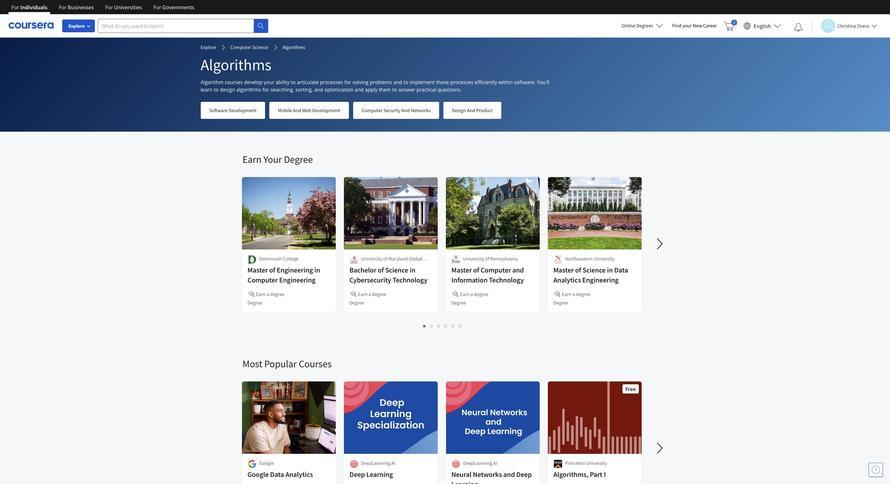 Task type: describe. For each thing, give the bounding box(es) containing it.
for governments
[[153, 4, 194, 11]]

a for bachelor of science in cybersecurity technology
[[369, 291, 371, 298]]

master for master of computer and information technology
[[452, 266, 472, 275]]

deep inside neural networks and deep learning
[[516, 471, 532, 479]]

master for master of engineering in computer engineering
[[248, 266, 268, 275]]

online degrees
[[622, 22, 653, 29]]

northeastern university image
[[554, 256, 562, 264]]

earn a degree for bachelor of science in cybersecurity technology
[[358, 291, 386, 298]]

security
[[384, 107, 401, 114]]

practical
[[417, 86, 436, 93]]

for for universities
[[105, 4, 113, 11]]

science for master of science in data analytics engineering
[[583, 266, 606, 275]]

christina
[[838, 23, 856, 29]]

4
[[445, 323, 448, 330]]

cybersecurity
[[350, 276, 391, 285]]

4 button
[[443, 322, 450, 331]]

searching,
[[271, 86, 294, 93]]

help center image
[[872, 466, 880, 475]]

overa
[[857, 23, 870, 29]]

dartmouth college
[[259, 256, 299, 262]]

campus
[[361, 263, 378, 269]]

software
[[209, 107, 228, 114]]

2 development from the left
[[312, 107, 340, 114]]

degree for cybersecurity
[[372, 291, 386, 298]]

university up master of science in data analytics engineering
[[594, 256, 615, 262]]

in for master of science in data analytics engineering
[[607, 266, 613, 275]]

to right ability
[[291, 79, 296, 86]]

find your new career
[[672, 22, 717, 29]]

analytics inside master of science in data analytics engineering
[[554, 276, 581, 285]]

within
[[499, 79, 513, 86]]

answer
[[399, 86, 415, 93]]

explore link
[[201, 44, 216, 52]]

in for bachelor of science in cybersecurity technology
[[410, 266, 416, 275]]

1 horizontal spatial explore
[[201, 44, 216, 50]]

courses
[[225, 79, 243, 86]]

popular
[[264, 358, 297, 371]]

i
[[604, 471, 606, 479]]

earn a degree for master of science in data analytics engineering
[[562, 291, 591, 298]]

degrees
[[637, 22, 653, 29]]

find
[[672, 22, 682, 29]]

algorithms,
[[554, 471, 589, 479]]

5 button
[[450, 322, 457, 331]]

career
[[703, 22, 717, 29]]

earn for master of science in data analytics engineering
[[562, 291, 572, 298]]

bachelor of science in cybersecurity technology
[[350, 266, 428, 285]]

6 button
[[457, 322, 464, 331]]

deeplearning.ai for learning
[[361, 461, 395, 467]]

global
[[409, 256, 422, 262]]

princeton
[[565, 461, 585, 467]]

0 horizontal spatial for
[[263, 86, 269, 93]]

those
[[436, 79, 449, 86]]

algorithm courses develop your ability to articulate processes for solving problems and to implement those processes efficiently within software. you'll learn to design algorithms for searching, sorting, and optimization and apply them to answer practical questions.
[[201, 79, 550, 93]]

computer inside the master of computer and information technology
[[481, 266, 511, 275]]

computer inside master of engineering in computer engineering
[[248, 276, 278, 285]]

for businesses
[[59, 4, 94, 11]]

new
[[693, 22, 702, 29]]

design
[[220, 86, 235, 93]]

governments
[[162, 4, 194, 11]]

google data analytics
[[248, 471, 313, 479]]

science for bachelor of science in cybersecurity technology
[[385, 266, 408, 275]]

to right them
[[392, 86, 397, 93]]

6
[[459, 323, 462, 330]]

networks inside 'link'
[[411, 107, 431, 114]]

next slide image for courses
[[651, 440, 668, 457]]

in for master of engineering in computer engineering
[[315, 266, 320, 275]]

college
[[283, 256, 299, 262]]

shopping cart: 1 item image
[[724, 20, 738, 31]]

optimization
[[324, 86, 354, 93]]

1 horizontal spatial for
[[344, 79, 351, 86]]

software.
[[514, 79, 536, 86]]

mobile and web development link
[[270, 102, 349, 119]]

university of pennsylvania
[[463, 256, 518, 262]]

1 deep from the left
[[350, 471, 365, 479]]

most popular courses carousel element
[[239, 337, 890, 485]]

universities
[[114, 4, 142, 11]]

chevron down image
[[27, 11, 32, 16]]

next slide image for degree
[[651, 236, 668, 253]]

2 processes from the left
[[450, 79, 474, 86]]

2
[[430, 323, 433, 330]]

university right university of pennsylvania icon
[[463, 256, 484, 262]]

degree for computer
[[270, 291, 284, 298]]

2 button
[[428, 322, 435, 331]]

information
[[452, 276, 488, 285]]

for universities
[[105, 4, 142, 11]]

your
[[264, 153, 282, 166]]

deeplearning.ai for networks
[[463, 461, 498, 467]]

for individuals
[[11, 4, 47, 11]]

google for google data analytics
[[248, 471, 269, 479]]

christina overa
[[838, 23, 870, 29]]

design and product link
[[444, 102, 501, 119]]

of for master of science in data analytics engineering
[[575, 266, 581, 275]]

0 vertical spatial learning
[[366, 471, 393, 479]]

design and product
[[452, 107, 493, 114]]

find your new career link
[[669, 21, 721, 30]]

for for governments
[[153, 4, 161, 11]]

english
[[754, 22, 771, 29]]

deeplearning.ai image
[[452, 460, 460, 469]]

data inside master of science in data analytics engineering
[[614, 266, 628, 275]]

deeplearning.ai image
[[350, 460, 358, 469]]

analytics inside most popular courses carousel element
[[286, 471, 313, 479]]

dartmouth college image
[[248, 256, 256, 264]]

data inside most popular courses carousel element
[[270, 471, 284, 479]]

software development link
[[201, 102, 265, 119]]

ability
[[276, 79, 290, 86]]

sorting,
[[296, 86, 313, 93]]

3
[[438, 323, 440, 330]]

problems
[[370, 79, 392, 86]]

most
[[243, 358, 262, 371]]

google for google
[[259, 461, 274, 467]]

of for master of computer and information technology
[[473, 266, 479, 275]]

software development
[[209, 107, 257, 114]]

university of maryland global campus
[[361, 256, 422, 269]]

learning inside neural networks and deep learning
[[452, 481, 478, 485]]

5
[[452, 323, 455, 330]]

university of pennsylvania image
[[452, 256, 460, 264]]



Task type: locate. For each thing, give the bounding box(es) containing it.
1 horizontal spatial science
[[385, 266, 408, 275]]

1 vertical spatial google
[[248, 471, 269, 479]]

science inside master of science in data analytics engineering
[[583, 266, 606, 275]]

deeplearning.ai up 'deep learning'
[[361, 461, 395, 467]]

0 horizontal spatial algorithms
[[201, 55, 272, 75]]

3 degree from the left
[[474, 291, 488, 298]]

deeplearning.ai up neural networks and deep learning
[[463, 461, 498, 467]]

university of maryland global campus image
[[350, 256, 358, 264]]

for for individuals
[[11, 4, 19, 11]]

product
[[476, 107, 493, 114]]

3 a from the left
[[471, 291, 473, 298]]

in inside master of science in data analytics engineering
[[607, 266, 613, 275]]

of inside master of engineering in computer engineering
[[269, 266, 275, 275]]

businesses
[[68, 4, 94, 11]]

networks down the practical
[[411, 107, 431, 114]]

development down algorithms
[[229, 107, 257, 114]]

university up campus
[[361, 256, 382, 262]]

2 for from the left
[[59, 4, 67, 11]]

earn a degree down master of science in data analytics engineering
[[562, 291, 591, 298]]

in inside master of engineering in computer engineering
[[315, 266, 320, 275]]

0 vertical spatial next slide image
[[651, 236, 668, 253]]

1 vertical spatial learning
[[452, 481, 478, 485]]

google down google icon
[[248, 471, 269, 479]]

0 horizontal spatial deeplearning.ai
[[361, 461, 395, 467]]

technology for science
[[393, 276, 428, 285]]

1 horizontal spatial data
[[614, 266, 628, 275]]

maryland
[[388, 256, 408, 262]]

develop
[[244, 79, 263, 86]]

technology for computer
[[489, 276, 524, 285]]

of up the master of computer and information technology
[[485, 256, 489, 262]]

university inside most popular courses carousel element
[[586, 461, 607, 467]]

3 for from the left
[[105, 4, 113, 11]]

of for university of maryland global campus
[[383, 256, 387, 262]]

engineering inside master of science in data analytics engineering
[[583, 276, 619, 285]]

google image
[[248, 460, 256, 469]]

computer science
[[230, 44, 268, 50]]

and inside 'link'
[[402, 107, 410, 114]]

earn your degree carousel element
[[239, 132, 890, 337]]

explore
[[68, 23, 85, 29], [201, 44, 216, 50]]

master for master of science in data analytics engineering
[[554, 266, 574, 275]]

articulate
[[297, 79, 319, 86]]

analytics
[[554, 276, 581, 285], [286, 471, 313, 479]]

neural
[[452, 471, 472, 479]]

computer left security
[[362, 107, 383, 114]]

a for master of engineering in computer engineering
[[267, 291, 269, 298]]

technology down pennsylvania
[[489, 276, 524, 285]]

degree for data
[[576, 291, 591, 298]]

degree for master of computer and information technology
[[452, 300, 466, 306]]

earn your degree
[[243, 153, 313, 166]]

1 vertical spatial networks
[[473, 471, 502, 479]]

4 earn a degree from the left
[[562, 291, 591, 298]]

0 vertical spatial google
[[259, 461, 274, 467]]

earn a degree down master of engineering in computer engineering
[[256, 291, 284, 298]]

1 earn a degree from the left
[[256, 291, 284, 298]]

of
[[383, 256, 387, 262], [485, 256, 489, 262], [269, 266, 275, 275], [378, 266, 384, 275], [473, 266, 479, 275], [575, 266, 581, 275]]

2 earn a degree from the left
[[358, 291, 386, 298]]

earn for master of computer and information technology
[[460, 291, 470, 298]]

1 master from the left
[[248, 266, 268, 275]]

explore button
[[62, 20, 95, 32]]

processes up optimization
[[320, 79, 343, 86]]

1 horizontal spatial networks
[[473, 471, 502, 479]]

of up information
[[473, 266, 479, 275]]

1 horizontal spatial in
[[410, 266, 416, 275]]

technology inside the master of computer and information technology
[[489, 276, 524, 285]]

banner navigation
[[6, 0, 200, 14]]

degree down master of science in data analytics engineering
[[576, 291, 591, 298]]

0 vertical spatial your
[[683, 22, 692, 29]]

of up cybersecurity on the left
[[378, 266, 384, 275]]

northeastern university
[[565, 256, 615, 262]]

earn a degree
[[256, 291, 284, 298], [358, 291, 386, 298], [460, 291, 488, 298], [562, 291, 591, 298]]

1 development from the left
[[229, 107, 257, 114]]

networks
[[411, 107, 431, 114], [473, 471, 502, 479]]

1 vertical spatial next slide image
[[651, 440, 668, 457]]

2 horizontal spatial master
[[554, 266, 574, 275]]

networks inside neural networks and deep learning
[[473, 471, 502, 479]]

next slide image
[[651, 236, 668, 253], [651, 440, 668, 457]]

solving
[[352, 79, 369, 86]]

1 a from the left
[[267, 291, 269, 298]]

princeton university image
[[554, 460, 562, 469]]

0 horizontal spatial explore
[[68, 23, 85, 29]]

for left individuals
[[11, 4, 19, 11]]

efficiently
[[475, 79, 497, 86]]

of for bachelor of science in cybersecurity technology
[[378, 266, 384, 275]]

0 vertical spatial data
[[614, 266, 628, 275]]

2 deeplearning.ai from the left
[[463, 461, 498, 467]]

networks right neural at the bottom right
[[473, 471, 502, 479]]

1 horizontal spatial master
[[452, 266, 472, 275]]

earn left your
[[243, 153, 262, 166]]

0 vertical spatial explore
[[68, 23, 85, 29]]

bachelor
[[350, 266, 377, 275]]

master of computer and information technology
[[452, 266, 524, 285]]

degree for information
[[474, 291, 488, 298]]

3 in from the left
[[607, 266, 613, 275]]

3 button
[[435, 322, 443, 331]]

degree for master of engineering in computer engineering
[[248, 300, 262, 306]]

algorithms
[[236, 86, 261, 93]]

earn for master of engineering in computer engineering
[[256, 291, 266, 298]]

deep
[[350, 471, 365, 479], [516, 471, 532, 479]]

them
[[379, 86, 391, 93]]

degree for bachelor of science in cybersecurity technology
[[350, 300, 364, 306]]

master inside master of engineering in computer engineering
[[248, 266, 268, 275]]

for left searching,
[[263, 86, 269, 93]]

part
[[590, 471, 603, 479]]

for up optimization
[[344, 79, 351, 86]]

deep learning
[[350, 471, 393, 479]]

processes up questions.
[[450, 79, 474, 86]]

technology inside bachelor of science in cybersecurity technology
[[393, 276, 428, 285]]

university inside 'university of maryland global campus'
[[361, 256, 382, 262]]

1 processes from the left
[[320, 79, 343, 86]]

1
[[423, 323, 426, 330]]

master of engineering in computer engineering
[[248, 266, 320, 285]]

neural networks and deep learning
[[452, 471, 532, 485]]

questions.
[[438, 86, 462, 93]]

for left 'governments'
[[153, 4, 161, 11]]

2 master from the left
[[452, 266, 472, 275]]

earn
[[243, 153, 262, 166], [256, 291, 266, 298], [358, 291, 368, 298], [460, 291, 470, 298], [562, 291, 572, 298]]

for for businesses
[[59, 4, 67, 11]]

0 horizontal spatial in
[[315, 266, 320, 275]]

0 horizontal spatial deep
[[350, 471, 365, 479]]

data
[[614, 266, 628, 275], [270, 471, 284, 479]]

1 horizontal spatial learning
[[452, 481, 478, 485]]

implement
[[410, 79, 435, 86]]

master
[[248, 266, 268, 275], [452, 266, 472, 275], [554, 266, 574, 275]]

1 horizontal spatial algorithms
[[283, 44, 305, 50]]

4 degree from the left
[[576, 291, 591, 298]]

earn a degree for master of computer and information technology
[[460, 291, 488, 298]]

princeton university
[[565, 461, 607, 467]]

technology
[[393, 276, 428, 285], [489, 276, 524, 285]]

master down 'northeastern university' image at the bottom right
[[554, 266, 574, 275]]

university up part
[[586, 461, 607, 467]]

0 vertical spatial networks
[[411, 107, 431, 114]]

a down master of engineering in computer engineering
[[267, 291, 269, 298]]

master down dartmouth college image at the bottom left of the page
[[248, 266, 268, 275]]

a down cybersecurity on the left
[[369, 291, 371, 298]]

in inside bachelor of science in cybersecurity technology
[[410, 266, 416, 275]]

mobile and web development
[[278, 107, 340, 114]]

0 horizontal spatial learning
[[366, 471, 393, 479]]

of down dartmouth
[[269, 266, 275, 275]]

for
[[344, 79, 351, 86], [263, 86, 269, 93]]

1 vertical spatial data
[[270, 471, 284, 479]]

master inside master of science in data analytics engineering
[[554, 266, 574, 275]]

0 horizontal spatial your
[[264, 79, 274, 86]]

english button
[[741, 14, 784, 37]]

1 horizontal spatial deeplearning.ai
[[463, 461, 498, 467]]

master of science in data analytics engineering
[[554, 266, 628, 285]]

4 for from the left
[[153, 4, 161, 11]]

coursera image
[[9, 20, 54, 31]]

explore inside "popup button"
[[68, 23, 85, 29]]

processes
[[320, 79, 343, 86], [450, 79, 474, 86]]

1 horizontal spatial processes
[[450, 79, 474, 86]]

individuals
[[20, 4, 47, 11]]

list inside earn your degree carousel element
[[243, 322, 642, 331]]

0 horizontal spatial processes
[[320, 79, 343, 86]]

of inside bachelor of science in cybersecurity technology
[[378, 266, 384, 275]]

1 button
[[421, 322, 428, 331]]

0 horizontal spatial analytics
[[286, 471, 313, 479]]

3 master from the left
[[554, 266, 574, 275]]

and
[[393, 79, 402, 86], [314, 86, 323, 93], [355, 86, 364, 93], [293, 107, 301, 114], [402, 107, 410, 114], [467, 107, 475, 114], [513, 266, 524, 275], [504, 471, 515, 479]]

0 horizontal spatial master
[[248, 266, 268, 275]]

of inside master of science in data analytics engineering
[[575, 266, 581, 275]]

1 degree from the left
[[270, 291, 284, 298]]

a for master of science in data analytics engineering
[[573, 291, 575, 298]]

courses
[[299, 358, 332, 371]]

of left maryland
[[383, 256, 387, 262]]

mobile
[[278, 107, 292, 114]]

2 technology from the left
[[489, 276, 524, 285]]

computer down dartmouth
[[248, 276, 278, 285]]

a down information
[[471, 291, 473, 298]]

degree
[[284, 153, 313, 166], [248, 300, 262, 306], [350, 300, 364, 306], [452, 300, 466, 306], [554, 300, 568, 306]]

degree down master of engineering in computer engineering
[[270, 291, 284, 298]]

free
[[626, 386, 636, 393]]

degree down information
[[474, 291, 488, 298]]

and inside neural networks and deep learning
[[504, 471, 515, 479]]

of down "northeastern"
[[575, 266, 581, 275]]

degree down cybersecurity on the left
[[372, 291, 386, 298]]

google right google icon
[[259, 461, 274, 467]]

2 horizontal spatial science
[[583, 266, 606, 275]]

0 vertical spatial analytics
[[554, 276, 581, 285]]

northeastern
[[565, 256, 593, 262]]

earn a degree down cybersecurity on the left
[[358, 291, 386, 298]]

earn down cybersecurity on the left
[[358, 291, 368, 298]]

explore down the for businesses
[[68, 23, 85, 29]]

explore up 'algorithm'
[[201, 44, 216, 50]]

list
[[243, 322, 642, 331]]

computer security and networks link
[[353, 102, 439, 119]]

1 vertical spatial for
[[263, 86, 269, 93]]

your inside algorithm courses develop your ability to articulate processes for solving problems and to implement those processes efficiently within software. you'll learn to design algorithms for searching, sorting, and optimization and apply them to answer practical questions.
[[264, 79, 274, 86]]

2 degree from the left
[[372, 291, 386, 298]]

1 vertical spatial algorithms
[[201, 55, 272, 75]]

2 deep from the left
[[516, 471, 532, 479]]

1 horizontal spatial your
[[683, 22, 692, 29]]

learning
[[366, 471, 393, 479], [452, 481, 478, 485]]

algorithms, part i
[[554, 471, 606, 479]]

earn down information
[[460, 291, 470, 298]]

4 a from the left
[[573, 291, 575, 298]]

1 deeplearning.ai from the left
[[361, 461, 395, 467]]

1 vertical spatial explore
[[201, 44, 216, 50]]

show notifications image
[[794, 23, 803, 32]]

algorithms
[[283, 44, 305, 50], [201, 55, 272, 75]]

computer
[[230, 44, 251, 50], [362, 107, 383, 114], [481, 266, 511, 275], [248, 276, 278, 285]]

earn down master of engineering in computer engineering
[[256, 291, 266, 298]]

earn a degree down information
[[460, 291, 488, 298]]

your left ability
[[264, 79, 274, 86]]

1 vertical spatial analytics
[[286, 471, 313, 479]]

engineering
[[277, 266, 313, 275], [279, 276, 316, 285], [583, 276, 619, 285]]

computer right explore link
[[230, 44, 251, 50]]

earn for bachelor of science in cybersecurity technology
[[358, 291, 368, 298]]

computer science link
[[230, 44, 268, 52]]

1 horizontal spatial technology
[[489, 276, 524, 285]]

for
[[11, 4, 19, 11], [59, 4, 67, 11], [105, 4, 113, 11], [153, 4, 161, 11]]

1 next slide image from the top
[[651, 236, 668, 253]]

your
[[683, 22, 692, 29], [264, 79, 274, 86]]

learn
[[201, 86, 213, 93]]

online
[[622, 22, 636, 29]]

degree for master of science in data analytics engineering
[[554, 300, 568, 306]]

earn a degree for master of engineering in computer engineering
[[256, 291, 284, 298]]

science inside bachelor of science in cybersecurity technology
[[385, 266, 408, 275]]

google
[[259, 461, 274, 467], [248, 471, 269, 479]]

of inside the master of computer and information technology
[[473, 266, 479, 275]]

3 earn a degree from the left
[[460, 291, 488, 298]]

your right find
[[683, 22, 692, 29]]

1 horizontal spatial deep
[[516, 471, 532, 479]]

and inside the master of computer and information technology
[[513, 266, 524, 275]]

None search field
[[98, 19, 268, 33]]

0 vertical spatial for
[[344, 79, 351, 86]]

technology down global
[[393, 276, 428, 285]]

web
[[302, 107, 311, 114]]

a down master of science in data analytics engineering
[[573, 291, 575, 298]]

0 horizontal spatial networks
[[411, 107, 431, 114]]

to up answer
[[404, 79, 408, 86]]

you'll
[[537, 79, 550, 86]]

0 horizontal spatial technology
[[393, 276, 428, 285]]

2 in from the left
[[410, 266, 416, 275]]

development right web
[[312, 107, 340, 114]]

master down university of pennsylvania icon
[[452, 266, 472, 275]]

1 technology from the left
[[393, 276, 428, 285]]

computer security and networks
[[362, 107, 431, 114]]

for left universities
[[105, 4, 113, 11]]

computer down university of pennsylvania
[[481, 266, 511, 275]]

2 next slide image from the top
[[651, 440, 668, 457]]

0 vertical spatial algorithms
[[283, 44, 305, 50]]

2 horizontal spatial in
[[607, 266, 613, 275]]

earn down master of science in data analytics engineering
[[562, 291, 572, 298]]

0 horizontal spatial development
[[229, 107, 257, 114]]

1 in from the left
[[315, 266, 320, 275]]

of for university of pennsylvania
[[485, 256, 489, 262]]

list containing 1
[[243, 322, 642, 331]]

degree
[[270, 291, 284, 298], [372, 291, 386, 298], [474, 291, 488, 298], [576, 291, 591, 298]]

of inside 'university of maryland global campus'
[[383, 256, 387, 262]]

for left businesses
[[59, 4, 67, 11]]

a for master of computer and information technology
[[471, 291, 473, 298]]

1 for from the left
[[11, 4, 19, 11]]

0 horizontal spatial science
[[252, 44, 268, 50]]

apply
[[365, 86, 378, 93]]

algorithm
[[201, 79, 224, 86]]

2 a from the left
[[369, 291, 371, 298]]

of for master of engineering in computer engineering
[[269, 266, 275, 275]]

master inside the master of computer and information technology
[[452, 266, 472, 275]]

0 horizontal spatial data
[[270, 471, 284, 479]]

online degrees button
[[616, 18, 669, 33]]

christina overa button
[[812, 19, 877, 33]]

to down 'algorithm'
[[214, 86, 219, 93]]

1 horizontal spatial development
[[312, 107, 340, 114]]

1 vertical spatial your
[[264, 79, 274, 86]]

1 horizontal spatial analytics
[[554, 276, 581, 285]]

computer inside 'link'
[[362, 107, 383, 114]]

What do you want to learn? text field
[[98, 19, 254, 33]]



Task type: vqa. For each thing, say whether or not it's contained in the screenshot.


